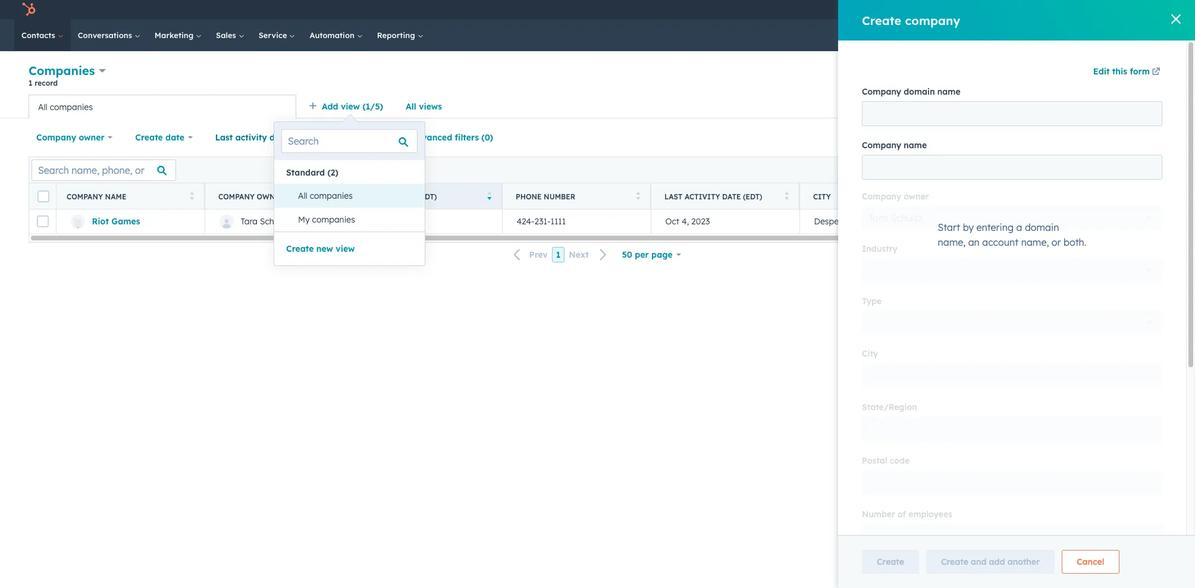 Task type: locate. For each thing, give the bounding box(es) containing it.
search button
[[1165, 25, 1185, 45]]

1 (edt) from the left
[[418, 192, 437, 201]]

oct for oct 4, 2023
[[666, 216, 680, 227]]

oct
[[368, 216, 382, 227], [666, 216, 680, 227]]

1 right prev on the top
[[556, 249, 561, 260]]

owner up schultz
[[257, 192, 285, 201]]

0 horizontal spatial press to sort. image
[[190, 191, 194, 200]]

0 horizontal spatial oct
[[368, 216, 382, 227]]

1 vertical spatial all companies
[[298, 190, 353, 201]]

create date (edt)
[[367, 192, 437, 201]]

1 menu item from the left
[[954, 0, 956, 19]]

date inside popup button
[[270, 132, 289, 143]]

1 vertical spatial owner
[[257, 192, 285, 201]]

1 inside companies banner
[[29, 79, 32, 88]]

menu item right upgrade
[[954, 0, 956, 19]]

1
[[29, 79, 32, 88], [556, 249, 561, 260]]

all companies button down standard (2) button
[[286, 184, 425, 208]]

my
[[298, 214, 310, 225]]

0 vertical spatial companies
[[50, 101, 93, 112]]

1 horizontal spatial all companies
[[298, 190, 353, 201]]

upgrade
[[912, 6, 946, 15]]

1 horizontal spatial last
[[665, 192, 683, 201]]

1 press to sort. image from the left
[[190, 191, 194, 200]]

schultz
[[260, 216, 288, 227]]

2 date from the left
[[270, 132, 289, 143]]

50 per page button
[[615, 243, 689, 267]]

all down 1 record
[[38, 101, 47, 112]]

view inside popup button
[[341, 101, 360, 112]]

company owner up search name, phone, or domain search field
[[36, 132, 105, 143]]

company owner
[[36, 132, 105, 143], [218, 192, 285, 201]]

0 horizontal spatial all
[[38, 101, 47, 112]]

united
[[963, 216, 990, 227]]

0 vertical spatial last
[[215, 132, 233, 143]]

1 horizontal spatial press to sort. image
[[338, 191, 343, 200]]

descending sort. press to sort ascending. element
[[487, 191, 492, 201]]

marketing link
[[148, 19, 209, 51]]

new
[[317, 243, 333, 254]]

0 vertical spatial owner
[[79, 132, 105, 143]]

view right save
[[1142, 133, 1157, 142]]

4,
[[682, 216, 689, 227]]

Search name, phone, or domain search field
[[32, 159, 176, 181]]

4 press to sort. element from the left
[[785, 191, 789, 201]]

all companies button up create date popup button
[[29, 95, 296, 118]]

oct left 4,
[[666, 216, 680, 227]]

settings link
[[1030, 3, 1045, 16]]

create up search name, phone, or domain search field
[[135, 132, 163, 143]]

marketplaces button
[[980, 0, 1005, 19]]

companies down (2)
[[310, 190, 353, 201]]

1 horizontal spatial 1
[[556, 249, 561, 260]]

0 horizontal spatial last
[[215, 132, 233, 143]]

1 horizontal spatial (edt)
[[743, 192, 763, 201]]

company inside company owner popup button
[[36, 132, 76, 143]]

view for add
[[341, 101, 360, 112]]

create up 19,
[[367, 192, 395, 201]]

50
[[622, 249, 633, 260]]

0 vertical spatial 1
[[29, 79, 32, 88]]

2 press to sort. image from the left
[[338, 191, 343, 200]]

0 horizontal spatial date
[[166, 132, 184, 143]]

all inside all views link
[[406, 101, 417, 112]]

2 horizontal spatial press to sort. image
[[636, 191, 640, 200]]

create for create company
[[1101, 72, 1124, 81]]

create for create new view
[[286, 243, 314, 254]]

advanced filters (0) button
[[391, 126, 501, 149]]

next
[[569, 250, 589, 260]]

(2)
[[328, 167, 339, 178]]

0 horizontal spatial all companies
[[38, 101, 93, 112]]

19,
[[385, 216, 395, 227]]

0 horizontal spatial date
[[397, 192, 416, 201]]

create left new
[[286, 243, 314, 254]]

last activity date button
[[208, 126, 305, 149]]

2 vertical spatial companies
[[312, 214, 355, 225]]

1 left record
[[29, 79, 32, 88]]

companies up company owner popup button
[[50, 101, 93, 112]]

1 horizontal spatial date
[[723, 192, 741, 201]]

0 vertical spatial company owner
[[36, 132, 105, 143]]

1 vertical spatial view
[[1142, 133, 1157, 142]]

2 press to sort. element from the left
[[338, 191, 343, 201]]

1 oct from the left
[[368, 216, 382, 227]]

create inside popup button
[[135, 132, 163, 143]]

studios
[[1129, 5, 1156, 14]]

marketplaces image
[[987, 5, 998, 16]]

2 2023 from the left
[[692, 216, 710, 227]]

add
[[322, 101, 338, 112]]

2023 right 19,
[[397, 216, 416, 227]]

2023 for oct 19, 2023
[[397, 216, 416, 227]]

last up 4,
[[665, 192, 683, 201]]

(edt) left press to sort. icon
[[743, 192, 763, 201]]

all for all views link
[[406, 101, 417, 112]]

tara schultz (tarashultz49@gmail.com)
[[241, 216, 394, 227]]

company owner up tara
[[218, 192, 285, 201]]

424-
[[517, 216, 535, 227]]

create for create date (edt)
[[367, 192, 395, 201]]

view
[[341, 101, 360, 112], [1142, 133, 1157, 142], [336, 243, 355, 254]]

0 horizontal spatial 2023
[[397, 216, 416, 227]]

1 date from the left
[[166, 132, 184, 143]]

united states
[[963, 216, 1017, 227]]

press to sort. image
[[190, 191, 194, 200], [338, 191, 343, 200], [636, 191, 640, 200]]

companies button
[[29, 62, 106, 79]]

software
[[1154, 216, 1189, 227]]

last for last activity date (edt)
[[665, 192, 683, 201]]

notifications button
[[1047, 0, 1068, 19]]

1 2023 from the left
[[397, 216, 416, 227]]

date up oct 19, 2023 on the left top of the page
[[397, 192, 416, 201]]

all companies button
[[29, 95, 296, 118], [286, 184, 425, 208]]

1 horizontal spatial date
[[270, 132, 289, 143]]

1 horizontal spatial oct
[[666, 216, 680, 227]]

all companies down record
[[38, 101, 93, 112]]

Search HubSpot search field
[[1029, 25, 1174, 45]]

0 horizontal spatial (edt)
[[418, 192, 437, 201]]

menu item left marketplaces 'popup button'
[[956, 0, 979, 19]]

create for create date
[[135, 132, 163, 143]]

2 vertical spatial view
[[336, 243, 355, 254]]

descending sort. press to sort ascending. image
[[487, 191, 492, 200]]

riot
[[92, 216, 109, 227]]

0 horizontal spatial 1
[[29, 79, 32, 88]]

oct 19, 2023
[[368, 216, 416, 227]]

Search search field
[[282, 129, 418, 153]]

0 horizontal spatial owner
[[79, 132, 105, 143]]

view right add at the left
[[341, 101, 360, 112]]

company
[[36, 132, 76, 143], [67, 192, 103, 201], [218, 192, 255, 201]]

games
[[111, 216, 140, 227]]

(edt) down the advanced
[[418, 192, 437, 201]]

2023 right 4,
[[692, 216, 710, 227]]

company name
[[67, 192, 126, 201]]

phone
[[516, 192, 542, 201]]

oct for oct 19, 2023
[[368, 216, 382, 227]]

tara schultz image
[[1077, 4, 1088, 15]]

desperado button
[[800, 210, 949, 233]]

hubspot image
[[21, 2, 36, 17]]

my companies
[[298, 214, 355, 225]]

2023 for oct 4, 2023
[[692, 216, 710, 227]]

date
[[166, 132, 184, 143], [270, 132, 289, 143]]

views
[[419, 101, 442, 112]]

all companies
[[38, 101, 93, 112], [298, 190, 353, 201]]

press to sort. image for company owner
[[338, 191, 343, 200]]

1 vertical spatial 1
[[556, 249, 561, 260]]

status
[[343, 132, 368, 143]]

press to sort. element for last activity date (edt)
[[785, 191, 789, 201]]

date right activity
[[723, 192, 741, 201]]

company down record
[[36, 132, 76, 143]]

(0)
[[482, 132, 494, 143]]

activity
[[685, 192, 721, 201]]

apoptosis studios 2
[[1090, 5, 1163, 14]]

companies right "my"
[[312, 214, 355, 225]]

press to sort. element for phone number
[[636, 191, 640, 201]]

menu item
[[954, 0, 956, 19], [956, 0, 979, 19]]

press to sort. element for company owner
[[338, 191, 343, 201]]

1 inside button
[[556, 249, 561, 260]]

all down standard
[[298, 190, 308, 201]]

1 horizontal spatial company owner
[[218, 192, 285, 201]]

owner up search name, phone, or domain search field
[[79, 132, 105, 143]]

all companies up my companies
[[298, 190, 353, 201]]

create left the company
[[1101, 72, 1124, 81]]

press to sort. element
[[190, 191, 194, 201], [338, 191, 343, 201], [636, 191, 640, 201], [785, 191, 789, 201]]

3 press to sort. element from the left
[[636, 191, 640, 201]]

next button
[[565, 247, 615, 263]]

advanced filters (0)
[[411, 132, 494, 143]]

2 oct from the left
[[666, 216, 680, 227]]

0 vertical spatial view
[[341, 101, 360, 112]]

create new view
[[286, 243, 355, 254]]

2 date from the left
[[723, 192, 741, 201]]

2 horizontal spatial all
[[406, 101, 417, 112]]

1 horizontal spatial all
[[298, 190, 308, 201]]

view right new
[[336, 243, 355, 254]]

create inside companies banner
[[1101, 72, 1124, 81]]

help image
[[1012, 5, 1023, 16]]

all left the "views"
[[406, 101, 417, 112]]

notifications image
[[1052, 5, 1063, 16]]

owner
[[79, 132, 105, 143], [257, 192, 285, 201]]

service link
[[252, 19, 303, 51]]

1 vertical spatial last
[[665, 192, 683, 201]]

automation
[[310, 30, 357, 40]]

last left activity
[[215, 132, 233, 143]]

oct left 19,
[[368, 216, 382, 227]]

0 vertical spatial all companies
[[38, 101, 93, 112]]

1 horizontal spatial 2023
[[692, 216, 710, 227]]

all
[[406, 101, 417, 112], [38, 101, 47, 112], [298, 190, 308, 201]]

0 horizontal spatial company owner
[[36, 132, 105, 143]]

last for last activity date
[[215, 132, 233, 143]]

lead status button
[[312, 126, 384, 149]]

all for topmost all companies button
[[38, 101, 47, 112]]

last inside popup button
[[215, 132, 233, 143]]

menu
[[891, 0, 1182, 19]]

3 press to sort. image from the left
[[636, 191, 640, 200]]



Task type: describe. For each thing, give the bounding box(es) containing it.
united states button
[[949, 210, 1098, 233]]

424-231-1111 button
[[502, 210, 651, 233]]

companies
[[29, 63, 95, 78]]

apoptosis studios 2 button
[[1070, 0, 1180, 19]]

companies banner
[[29, 61, 1167, 95]]

2 menu item from the left
[[956, 0, 979, 19]]

lead status
[[319, 132, 368, 143]]

standard
[[286, 167, 325, 178]]

lead
[[319, 132, 340, 143]]

computer software button
[[1098, 210, 1196, 233]]

states
[[992, 216, 1017, 227]]

1 date from the left
[[397, 192, 416, 201]]

standard (2) button
[[274, 163, 425, 183]]

advanced
[[411, 132, 453, 143]]

424-231-1111
[[517, 216, 566, 227]]

oct 4, 2023
[[666, 216, 710, 227]]

1 press to sort. element from the left
[[190, 191, 194, 201]]

settings image
[[1032, 5, 1043, 16]]

date inside popup button
[[166, 132, 184, 143]]

231-
[[535, 216, 551, 227]]

reporting link
[[370, 19, 431, 51]]

prev button
[[507, 247, 552, 263]]

company
[[1126, 72, 1157, 81]]

1 for 1
[[556, 249, 561, 260]]

press to sort. image for phone number
[[636, 191, 640, 200]]

upgrade image
[[899, 5, 910, 16]]

prev
[[529, 250, 548, 260]]

all companies for all companies button to the bottom
[[298, 190, 353, 201]]

computer software
[[1112, 216, 1189, 227]]

contacts link
[[14, 19, 71, 51]]

conversations
[[78, 30, 134, 40]]

press to sort. image
[[785, 191, 789, 200]]

1 for 1 record
[[29, 79, 32, 88]]

last activity date
[[215, 132, 289, 143]]

1 vertical spatial company owner
[[218, 192, 285, 201]]

create date
[[135, 132, 184, 143]]

number
[[544, 192, 576, 201]]

automation link
[[303, 19, 370, 51]]

company up riot
[[67, 192, 103, 201]]

1111
[[551, 216, 566, 227]]

(1/5)
[[363, 101, 383, 112]]

tara schultz (tarashultz49@gmail.com) button
[[205, 210, 394, 233]]

create new view button
[[286, 242, 355, 256]]

activity
[[236, 132, 267, 143]]

name
[[105, 192, 126, 201]]

companies inside button
[[312, 214, 355, 225]]

search image
[[1171, 31, 1179, 39]]

marketing
[[155, 30, 196, 40]]

riot games
[[92, 216, 140, 227]]

save view button
[[1103, 128, 1167, 147]]

all views link
[[398, 95, 450, 118]]

contacts
[[21, 30, 58, 40]]

owner inside popup button
[[79, 132, 105, 143]]

help button
[[1007, 0, 1028, 19]]

save view
[[1124, 133, 1157, 142]]

2 (edt) from the left
[[743, 192, 763, 201]]

conversations link
[[71, 19, 148, 51]]

view for save
[[1142, 133, 1157, 142]]

standard (2)
[[286, 167, 339, 178]]

menu containing apoptosis studios 2
[[891, 0, 1182, 19]]

company up tara
[[218, 192, 255, 201]]

add view (1/5) button
[[301, 95, 398, 118]]

2
[[1158, 5, 1163, 14]]

per
[[635, 249, 649, 260]]

my companies button
[[286, 208, 425, 232]]

pagination navigation
[[507, 247, 615, 263]]

company owner button
[[29, 126, 120, 149]]

page
[[652, 249, 673, 260]]

50 per page
[[622, 249, 673, 260]]

last activity date (edt)
[[665, 192, 763, 201]]

reporting
[[377, 30, 418, 40]]

phone number
[[516, 192, 576, 201]]

all for all companies button to the bottom
[[298, 190, 308, 201]]

hubspot link
[[14, 2, 45, 17]]

apoptosis
[[1090, 5, 1127, 14]]

1 horizontal spatial owner
[[257, 192, 285, 201]]

1 vertical spatial companies
[[310, 190, 353, 201]]

computer
[[1112, 216, 1151, 227]]

1 record
[[29, 79, 58, 88]]

tara
[[241, 216, 258, 227]]

all views
[[406, 101, 442, 112]]

filters
[[455, 132, 479, 143]]

1 button
[[552, 247, 565, 263]]

record
[[35, 79, 58, 88]]

add view (1/5)
[[322, 101, 383, 112]]

1 vertical spatial all companies button
[[286, 184, 425, 208]]

(tarashultz49@gmail.com)
[[290, 216, 394, 227]]

sales
[[216, 30, 239, 40]]

0 vertical spatial all companies button
[[29, 95, 296, 118]]

service
[[259, 30, 290, 40]]

save
[[1124, 133, 1140, 142]]

create company button
[[1091, 67, 1167, 86]]

create date button
[[128, 126, 200, 149]]

all companies for topmost all companies button
[[38, 101, 93, 112]]

create company
[[1101, 72, 1157, 81]]

city
[[814, 192, 831, 201]]

company owner inside company owner popup button
[[36, 132, 105, 143]]



Task type: vqa. For each thing, say whether or not it's contained in the screenshot.
the right Press to sort. icon
yes



